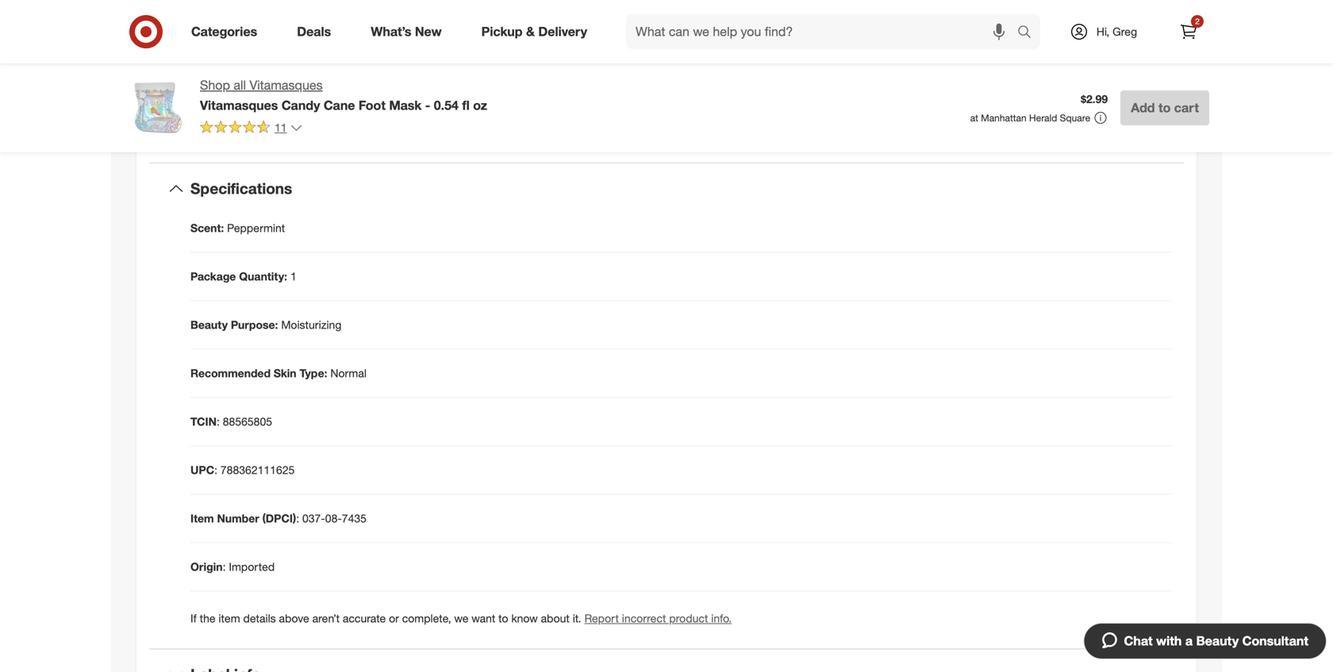 Task type: vqa. For each thing, say whether or not it's contained in the screenshot.


Task type: describe. For each thing, give the bounding box(es) containing it.
we
[[454, 612, 469, 626]]

cart
[[1175, 100, 1199, 116]]

image of vitamasques candy cane foot mask - 0.54 fl oz image
[[124, 76, 187, 140]]

number
[[217, 512, 259, 526]]

: for imported
[[223, 560, 226, 574]]

recommended skin type: normal
[[191, 367, 367, 380]]

pickup
[[482, 24, 523, 39]]

quantity:
[[239, 270, 287, 284]]

details
[[243, 612, 276, 626]]

accurate
[[343, 612, 386, 626]]

at manhattan herald square
[[971, 112, 1091, 124]]

want
[[472, 612, 496, 626]]

candy inside shop all vitamasques vitamasques candy cane foot mask - 0.54 fl oz
[[282, 98, 320, 113]]

fl
[[462, 98, 470, 113]]

has
[[555, 30, 572, 44]]

target for target area: feet
[[206, 90, 237, 104]]

a
[[1186, 633, 1193, 649]]

scent: peppermint
[[191, 221, 285, 235]]

about
[[541, 612, 570, 626]]

or
[[389, 612, 399, 626]]

for
[[323, 68, 336, 82]]

candy inside dermatologist tested - candy cane foot mask ingredient formulation has been tested and approved by dermatologists to boost results.
[[323, 30, 355, 44]]

package
[[191, 270, 236, 284]]

(dpci)
[[262, 512, 296, 526]]

purpose:
[[231, 318, 278, 332]]

consultant
[[1243, 633, 1309, 649]]

at
[[971, 112, 979, 124]]

- inside dermatologist tested - candy cane foot mask ingredient formulation has been tested and approved by dermatologists to boost results.
[[315, 30, 320, 44]]

if
[[191, 612, 197, 626]]

hi, greg
[[1097, 25, 1138, 39]]

aren't
[[312, 612, 340, 626]]

$2.99
[[1081, 92, 1108, 106]]

deals link
[[284, 14, 351, 49]]

to inside button
[[1159, 100, 1171, 116]]

problems:
[[240, 113, 290, 126]]

search
[[1011, 25, 1049, 41]]

pickup & delivery link
[[468, 14, 607, 49]]

origin : imported
[[191, 560, 275, 574]]

know
[[512, 612, 538, 626]]

info.
[[711, 612, 732, 626]]

herald
[[1030, 112, 1058, 124]]

dermatologists
[[272, 46, 346, 60]]

report
[[585, 612, 619, 626]]

shop all vitamasques vitamasques candy cane foot mask - 0.54 fl oz
[[200, 77, 487, 113]]

been
[[575, 30, 601, 44]]

origin
[[191, 560, 223, 574]]

ingredient
[[443, 30, 492, 44]]

to inside dermatologist tested - candy cane foot mask ingredient formulation has been tested and approved by dermatologists to boost results.
[[349, 46, 359, 60]]

item
[[191, 512, 214, 526]]

product
[[669, 612, 708, 626]]

area:
[[240, 90, 265, 104]]

greg
[[1113, 25, 1138, 39]]

complete,
[[402, 612, 451, 626]]

package quantity: 1
[[191, 270, 297, 284]]

pickup & delivery
[[482, 24, 587, 39]]

specifications
[[191, 179, 292, 198]]

: left 037-
[[296, 512, 299, 526]]

1 horizontal spatial all
[[339, 68, 350, 82]]

foot inside shop all vitamasques vitamasques candy cane foot mask - 0.54 fl oz
[[359, 98, 386, 113]]

&
[[526, 24, 535, 39]]

0 horizontal spatial beauty
[[191, 318, 228, 332]]

7435
[[342, 512, 367, 526]]

hi,
[[1097, 25, 1110, 39]]

dry
[[293, 113, 311, 126]]

incorrect
[[622, 612, 666, 626]]

what's new link
[[357, 14, 462, 49]]

mask inside dermatologist tested - candy cane foot mask ingredient formulation has been tested and approved by dermatologists to boost results.
[[413, 30, 439, 44]]

approved
[[206, 46, 253, 60]]

: for 788362111625
[[214, 463, 217, 477]]

deals
[[297, 24, 331, 39]]

feet
[[268, 90, 289, 104]]

if the item details above aren't accurate or complete, we want to know about it. report incorrect product info.
[[191, 612, 732, 626]]

it.
[[573, 612, 582, 626]]

dermatologist tested - candy cane foot mask ingredient formulation has been tested and approved by dermatologists to boost results.
[[206, 30, 657, 60]]

tcin
[[191, 415, 217, 429]]

what's new
[[371, 24, 442, 39]]

oz
[[473, 98, 487, 113]]

upc
[[191, 463, 214, 477]]

search button
[[1011, 14, 1049, 52]]



Task type: locate. For each thing, give the bounding box(es) containing it.
beauty right a
[[1197, 633, 1239, 649]]

0 vertical spatial cane
[[358, 30, 384, 44]]

0 vertical spatial mask
[[413, 30, 439, 44]]

results.
[[394, 46, 429, 60]]

candy up dermatologists
[[323, 30, 355, 44]]

0 horizontal spatial cane
[[324, 98, 355, 113]]

2 horizontal spatial to
[[1159, 100, 1171, 116]]

1 horizontal spatial beauty
[[1197, 633, 1239, 649]]

- left 0.54
[[425, 98, 431, 113]]

suitable
[[280, 68, 320, 82]]

1 horizontal spatial candy
[[323, 30, 355, 44]]

beauty inside button
[[1197, 633, 1239, 649]]

1 vertical spatial -
[[425, 98, 431, 113]]

0 vertical spatial candy
[[323, 30, 355, 44]]

beauty left purpose:
[[191, 318, 228, 332]]

upc : 788362111625
[[191, 463, 295, 477]]

0 horizontal spatial -
[[315, 30, 320, 44]]

specifications button
[[149, 163, 1184, 214]]

add
[[1131, 100, 1155, 116]]

1 target from the top
[[206, 90, 237, 104]]

skin
[[274, 367, 297, 380]]

1 horizontal spatial cane
[[358, 30, 384, 44]]

all inside shop all vitamasques vitamasques candy cane foot mask - 0.54 fl oz
[[234, 77, 246, 93]]

What can we help you find? suggestions appear below search field
[[626, 14, 1022, 49]]

demographic:
[[206, 68, 276, 82]]

cane
[[358, 30, 384, 44], [324, 98, 355, 113]]

cane inside shop all vitamasques vitamasques candy cane foot mask - 0.54 fl oz
[[324, 98, 355, 113]]

with
[[1157, 633, 1182, 649]]

cane inside dermatologist tested - candy cane foot mask ingredient formulation has been tested and approved by dermatologists to boost results.
[[358, 30, 384, 44]]

target down the target area: feet
[[206, 113, 237, 126]]

: left 788362111625
[[214, 463, 217, 477]]

037-
[[302, 512, 325, 526]]

add to cart button
[[1121, 90, 1210, 125]]

demographic: suitable for all
[[206, 68, 350, 82]]

0 horizontal spatial to
[[349, 46, 359, 60]]

target down demographic:
[[206, 90, 237, 104]]

foot up results.
[[387, 30, 409, 44]]

: for 88565805
[[217, 415, 220, 429]]

: left '88565805'
[[217, 415, 220, 429]]

all right shop
[[234, 77, 246, 93]]

chat with a beauty consultant
[[1124, 633, 1309, 649]]

candy up 11
[[282, 98, 320, 113]]

to right add
[[1159, 100, 1171, 116]]

tested
[[279, 30, 312, 44]]

1 horizontal spatial to
[[499, 612, 508, 626]]

tcin : 88565805
[[191, 415, 272, 429]]

1 vertical spatial mask
[[389, 98, 422, 113]]

manhattan
[[981, 112, 1027, 124]]

: left imported
[[223, 560, 226, 574]]

the
[[200, 612, 216, 626]]

1 vertical spatial foot
[[359, 98, 386, 113]]

vitamasques up 11 link
[[200, 98, 278, 113]]

categories link
[[178, 14, 277, 49]]

0 horizontal spatial foot
[[359, 98, 386, 113]]

-
[[315, 30, 320, 44], [425, 98, 431, 113]]

candy
[[323, 30, 355, 44], [282, 98, 320, 113]]

1 vertical spatial beauty
[[1197, 633, 1239, 649]]

what's
[[371, 24, 412, 39]]

by
[[257, 46, 268, 60]]

788362111625
[[221, 463, 295, 477]]

0 horizontal spatial candy
[[282, 98, 320, 113]]

0 vertical spatial vitamasques
[[250, 77, 323, 93]]

shop
[[200, 77, 230, 93]]

square
[[1060, 112, 1091, 124]]

1
[[291, 270, 297, 284]]

cane up the boost
[[358, 30, 384, 44]]

0.54
[[434, 98, 459, 113]]

1 vertical spatial vitamasques
[[200, 98, 278, 113]]

0 vertical spatial beauty
[[191, 318, 228, 332]]

item number (dpci) : 037-08-7435
[[191, 512, 367, 526]]

all right for
[[339, 68, 350, 82]]

imported
[[229, 560, 275, 574]]

mask left 0.54
[[389, 98, 422, 113]]

target for target problems: dry
[[206, 113, 237, 126]]

beauty purpose: moisturizing
[[191, 318, 342, 332]]

chat
[[1124, 633, 1153, 649]]

foot inside dermatologist tested - candy cane foot mask ingredient formulation has been tested and approved by dermatologists to boost results.
[[387, 30, 409, 44]]

to left the boost
[[349, 46, 359, 60]]

0 vertical spatial -
[[315, 30, 320, 44]]

report incorrect product info. button
[[585, 611, 732, 627]]

foot down the boost
[[359, 98, 386, 113]]

vitamasques up the dry
[[250, 77, 323, 93]]

1 horizontal spatial -
[[425, 98, 431, 113]]

0 horizontal spatial all
[[234, 77, 246, 93]]

- inside shop all vitamasques vitamasques candy cane foot mask - 0.54 fl oz
[[425, 98, 431, 113]]

mask
[[413, 30, 439, 44], [389, 98, 422, 113]]

tested
[[604, 30, 635, 44]]

mask up results.
[[413, 30, 439, 44]]

0 vertical spatial to
[[349, 46, 359, 60]]

beauty
[[191, 318, 228, 332], [1197, 633, 1239, 649]]

boost
[[362, 46, 390, 60]]

1 vertical spatial to
[[1159, 100, 1171, 116]]

above
[[279, 612, 309, 626]]

0 vertical spatial foot
[[387, 30, 409, 44]]

cane down for
[[324, 98, 355, 113]]

08-
[[325, 512, 342, 526]]

88565805
[[223, 415, 272, 429]]

formulation
[[495, 30, 551, 44]]

2
[[1196, 16, 1200, 26]]

mask inside shop all vitamasques vitamasques candy cane foot mask - 0.54 fl oz
[[389, 98, 422, 113]]

2 vertical spatial to
[[499, 612, 508, 626]]

11 link
[[200, 120, 303, 138]]

item
[[219, 612, 240, 626]]

delivery
[[539, 24, 587, 39]]

all
[[339, 68, 350, 82], [234, 77, 246, 93]]

11
[[275, 121, 287, 134]]

2 target from the top
[[206, 113, 237, 126]]

peppermint
[[227, 221, 285, 235]]

target
[[206, 90, 237, 104], [206, 113, 237, 126]]

target area: feet
[[206, 90, 289, 104]]

and
[[638, 30, 657, 44]]

type:
[[300, 367, 327, 380]]

chat with a beauty consultant button
[[1084, 623, 1327, 660]]

1 vertical spatial candy
[[282, 98, 320, 113]]

0 vertical spatial target
[[206, 90, 237, 104]]

1 vertical spatial target
[[206, 113, 237, 126]]

to right want
[[499, 612, 508, 626]]

recommended
[[191, 367, 271, 380]]

1 vertical spatial cane
[[324, 98, 355, 113]]

target problems: dry
[[206, 113, 311, 126]]

1 horizontal spatial foot
[[387, 30, 409, 44]]

- up dermatologists
[[315, 30, 320, 44]]

:
[[217, 415, 220, 429], [214, 463, 217, 477], [296, 512, 299, 526], [223, 560, 226, 574]]

2 link
[[1172, 14, 1207, 49]]

add to cart
[[1131, 100, 1199, 116]]

normal
[[331, 367, 367, 380]]

categories
[[191, 24, 257, 39]]

new
[[415, 24, 442, 39]]



